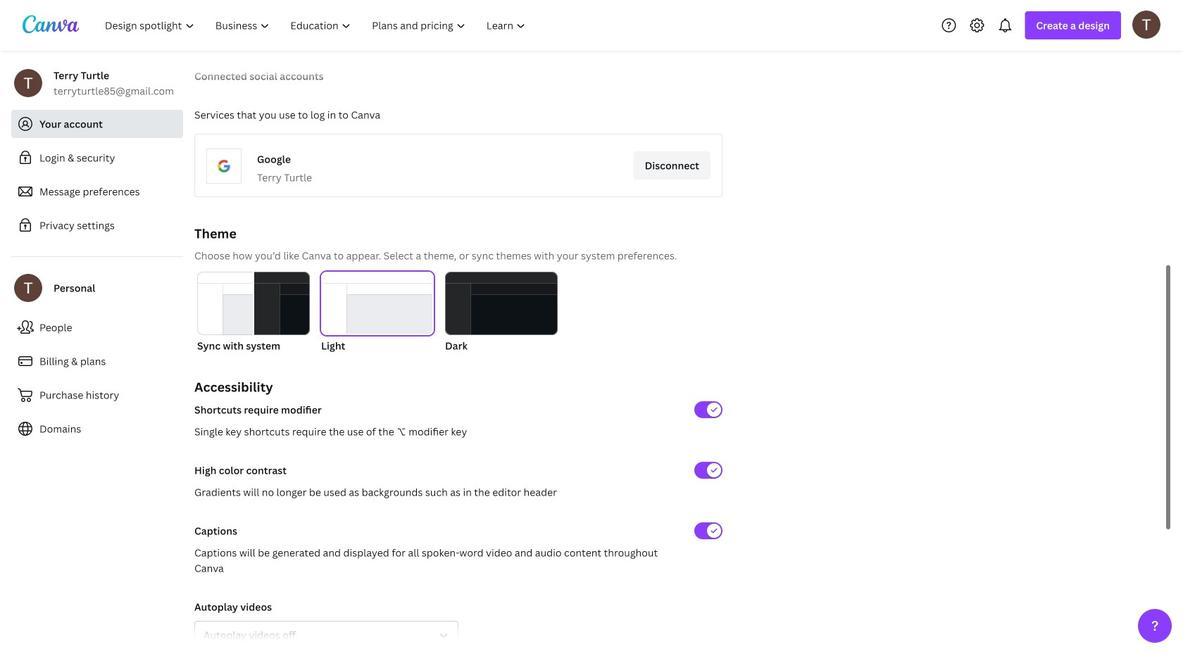 Task type: describe. For each thing, give the bounding box(es) containing it.
top level navigation element
[[96, 11, 538, 39]]



Task type: locate. For each thing, give the bounding box(es) containing it.
terry turtle image
[[1133, 10, 1161, 39]]

None button
[[197, 272, 310, 354], [321, 272, 434, 354], [445, 272, 558, 354], [194, 621, 459, 650], [197, 272, 310, 354], [321, 272, 434, 354], [445, 272, 558, 354], [194, 621, 459, 650]]



Task type: vqa. For each thing, say whether or not it's contained in the screenshot.
Top level navigation Element
yes



